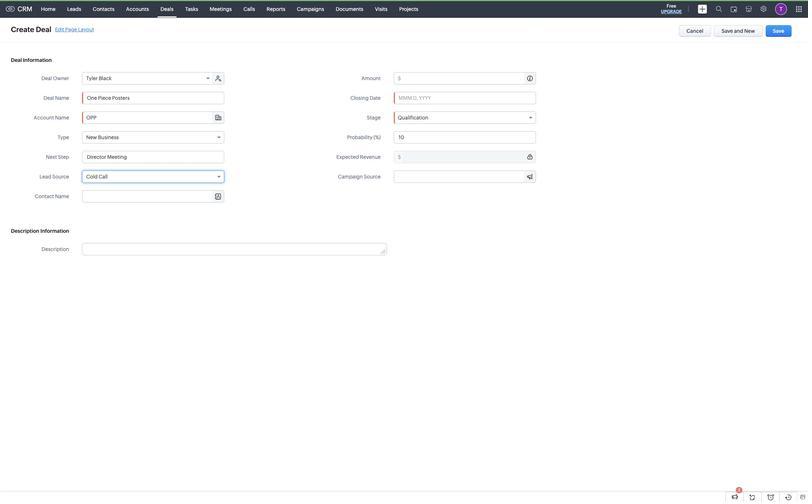 Task type: locate. For each thing, give the bounding box(es) containing it.
(%)
[[374, 135, 381, 140]]

None text field
[[83, 112, 224, 124], [82, 151, 224, 163], [83, 244, 386, 255], [83, 112, 224, 124], [82, 151, 224, 163], [83, 244, 386, 255]]

1 vertical spatial new
[[86, 135, 97, 140]]

0 horizontal spatial new
[[86, 135, 97, 140]]

meetings link
[[204, 0, 238, 18]]

free upgrade
[[661, 3, 682, 14]]

new left business
[[86, 135, 97, 140]]

description
[[11, 228, 39, 234], [42, 247, 69, 252]]

New Business field
[[82, 131, 224, 144]]

source
[[52, 174, 69, 180], [364, 174, 381, 180]]

source right the lead
[[52, 174, 69, 180]]

deal
[[36, 25, 51, 34], [11, 57, 22, 63], [41, 75, 52, 81], [43, 95, 54, 101]]

contact name
[[35, 194, 69, 199]]

None field
[[83, 112, 224, 124], [394, 171, 536, 183], [83, 191, 224, 202], [83, 112, 224, 124], [394, 171, 536, 183], [83, 191, 224, 202]]

deal owner
[[41, 75, 69, 81]]

type
[[58, 135, 69, 140]]

1 name from the top
[[55, 95, 69, 101]]

new
[[744, 28, 755, 34], [86, 135, 97, 140]]

2 name from the top
[[55, 115, 69, 121]]

business
[[98, 135, 119, 140]]

reports link
[[261, 0, 291, 18]]

cold call
[[86, 174, 108, 180]]

revenue
[[360, 154, 381, 160]]

3 name from the top
[[55, 194, 69, 199]]

new inside button
[[744, 28, 755, 34]]

deal name
[[43, 95, 69, 101]]

save
[[722, 28, 733, 34], [773, 28, 784, 34]]

0 vertical spatial information
[[23, 57, 52, 63]]

information
[[23, 57, 52, 63], [40, 228, 69, 234]]

$ right revenue
[[398, 154, 401, 160]]

save inside save button
[[773, 28, 784, 34]]

deal down create
[[11, 57, 22, 63]]

save inside save and new button
[[722, 28, 733, 34]]

page
[[65, 26, 77, 32]]

0 horizontal spatial save
[[722, 28, 733, 34]]

source down revenue
[[364, 174, 381, 180]]

1 source from the left
[[52, 174, 69, 180]]

black
[[99, 75, 112, 81]]

save for save
[[773, 28, 784, 34]]

campaign source
[[338, 174, 381, 180]]

lead source
[[40, 174, 69, 180]]

$
[[398, 75, 401, 81], [398, 154, 401, 160]]

cancel button
[[679, 25, 711, 37]]

name down owner
[[55, 95, 69, 101]]

documents
[[336, 6, 363, 12]]

leads
[[67, 6, 81, 12]]

0 horizontal spatial source
[[52, 174, 69, 180]]

crm link
[[6, 5, 32, 13]]

new right and
[[744, 28, 755, 34]]

save for save and new
[[722, 28, 733, 34]]

Tyler Black field
[[83, 73, 213, 84]]

and
[[734, 28, 743, 34]]

0 horizontal spatial description
[[11, 228, 39, 234]]

$ right amount
[[398, 75, 401, 81]]

$ for expected revenue
[[398, 154, 401, 160]]

search image
[[716, 6, 722, 12]]

closing
[[351, 95, 369, 101]]

deal left edit
[[36, 25, 51, 34]]

information for deal information
[[23, 57, 52, 63]]

leads link
[[61, 0, 87, 18]]

calls link
[[238, 0, 261, 18]]

0 vertical spatial description
[[11, 228, 39, 234]]

description for description
[[42, 247, 69, 252]]

1 horizontal spatial save
[[773, 28, 784, 34]]

contacts link
[[87, 0, 120, 18]]

calls
[[244, 6, 255, 12]]

1 horizontal spatial source
[[364, 174, 381, 180]]

contacts
[[93, 6, 114, 12]]

amount
[[362, 75, 381, 81]]

layout
[[78, 26, 94, 32]]

cold
[[86, 174, 98, 180]]

information up deal owner
[[23, 57, 52, 63]]

reports
[[267, 6, 285, 12]]

0 vertical spatial name
[[55, 95, 69, 101]]

documents link
[[330, 0, 369, 18]]

deal for deal owner
[[41, 75, 52, 81]]

create menu element
[[694, 0, 712, 18]]

stage
[[367, 115, 381, 121]]

qualification
[[398, 115, 428, 121]]

1 horizontal spatial new
[[744, 28, 755, 34]]

name
[[55, 95, 69, 101], [55, 115, 69, 121], [55, 194, 69, 199]]

tyler
[[86, 75, 98, 81]]

2 $ from the top
[[398, 154, 401, 160]]

deal left owner
[[41, 75, 52, 81]]

account name
[[34, 115, 69, 121]]

2 save from the left
[[773, 28, 784, 34]]

1 $ from the top
[[398, 75, 401, 81]]

probability (%)
[[347, 135, 381, 140]]

0 vertical spatial new
[[744, 28, 755, 34]]

name right account
[[55, 115, 69, 121]]

next step
[[46, 154, 69, 160]]

contact
[[35, 194, 54, 199]]

save and new
[[722, 28, 755, 34]]

deals
[[161, 6, 174, 12]]

1 horizontal spatial description
[[42, 247, 69, 252]]

call
[[99, 174, 108, 180]]

projects link
[[393, 0, 424, 18]]

probability
[[347, 135, 373, 140]]

name right contact
[[55, 194, 69, 199]]

0 vertical spatial $
[[398, 75, 401, 81]]

expected revenue
[[336, 154, 381, 160]]

deal up account name
[[43, 95, 54, 101]]

1 vertical spatial $
[[398, 154, 401, 160]]

1 save from the left
[[722, 28, 733, 34]]

home link
[[35, 0, 61, 18]]

create
[[11, 25, 34, 34]]

campaigns
[[297, 6, 324, 12]]

1 vertical spatial name
[[55, 115, 69, 121]]

MMM D, YYYY text field
[[394, 92, 536, 104]]

2 source from the left
[[364, 174, 381, 180]]

campaigns link
[[291, 0, 330, 18]]

1 vertical spatial information
[[40, 228, 69, 234]]

save left and
[[722, 28, 733, 34]]

1 vertical spatial description
[[42, 247, 69, 252]]

tasks link
[[179, 0, 204, 18]]

2 vertical spatial name
[[55, 194, 69, 199]]

tyler black
[[86, 75, 112, 81]]

information down contact name
[[40, 228, 69, 234]]

home
[[41, 6, 55, 12]]

None text field
[[402, 73, 536, 84], [82, 92, 224, 104], [394, 131, 536, 144], [402, 151, 536, 163], [394, 171, 536, 183], [83, 191, 224, 202], [402, 73, 536, 84], [82, 92, 224, 104], [394, 131, 536, 144], [402, 151, 536, 163], [394, 171, 536, 183], [83, 191, 224, 202]]

save down profile element
[[773, 28, 784, 34]]



Task type: vqa. For each thing, say whether or not it's contained in the screenshot.
logo
no



Task type: describe. For each thing, give the bounding box(es) containing it.
save and new button
[[714, 25, 763, 37]]

create menu image
[[698, 5, 707, 13]]

accounts link
[[120, 0, 155, 18]]

meetings
[[210, 6, 232, 12]]

information for description information
[[40, 228, 69, 234]]

name for contact name
[[55, 194, 69, 199]]

description information
[[11, 228, 69, 234]]

owner
[[53, 75, 69, 81]]

Cold Call field
[[82, 171, 224, 183]]

deal for deal name
[[43, 95, 54, 101]]

tasks
[[185, 6, 198, 12]]

search element
[[712, 0, 726, 18]]

deal information
[[11, 57, 52, 63]]

description for description information
[[11, 228, 39, 234]]

create deal edit page layout
[[11, 25, 94, 34]]

2
[[738, 488, 740, 493]]

Qualification field
[[394, 112, 536, 124]]

source for lead source
[[52, 174, 69, 180]]

next
[[46, 154, 57, 160]]

calendar image
[[731, 6, 737, 12]]

deal for deal information
[[11, 57, 22, 63]]

profile element
[[771, 0, 791, 18]]

date
[[370, 95, 381, 101]]

source for campaign source
[[364, 174, 381, 180]]

name for deal name
[[55, 95, 69, 101]]

visits
[[375, 6, 388, 12]]

profile image
[[775, 3, 787, 15]]

save button
[[766, 25, 792, 37]]

edit
[[55, 26, 64, 32]]

lead
[[40, 174, 51, 180]]

free
[[667, 3, 676, 9]]

upgrade
[[661, 9, 682, 14]]

crm
[[18, 5, 32, 13]]

new inside field
[[86, 135, 97, 140]]

closing date
[[351, 95, 381, 101]]

name for account name
[[55, 115, 69, 121]]

accounts
[[126, 6, 149, 12]]

expected
[[336, 154, 359, 160]]

deals link
[[155, 0, 179, 18]]

step
[[58, 154, 69, 160]]

projects
[[399, 6, 418, 12]]

campaign
[[338, 174, 363, 180]]

$ for amount
[[398, 75, 401, 81]]

account
[[34, 115, 54, 121]]

new business
[[86, 135, 119, 140]]

cancel
[[687, 28, 704, 34]]

edit page layout link
[[55, 26, 94, 32]]

visits link
[[369, 0, 393, 18]]



